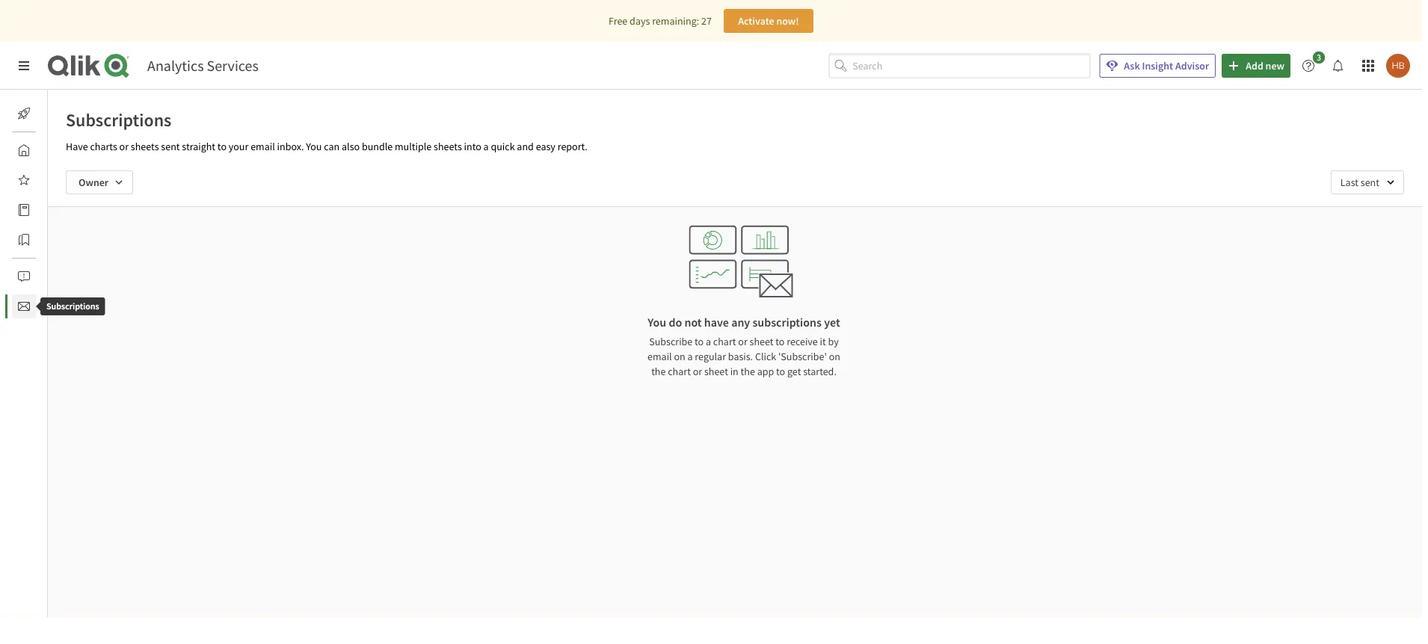 Task type: vqa. For each thing, say whether or not it's contained in the screenshot.
second on from right
yes



Task type: locate. For each thing, give the bounding box(es) containing it.
subscriptions image
[[18, 301, 30, 313]]

1 horizontal spatial or
[[693, 365, 702, 378]]

1 horizontal spatial on
[[829, 350, 841, 364]]

to left get
[[776, 365, 786, 378]]

1 vertical spatial sheet
[[705, 365, 728, 378]]

on down subscribe
[[674, 350, 686, 364]]

0 horizontal spatial or
[[119, 140, 129, 153]]

sheet down the regular
[[705, 365, 728, 378]]

sent right last
[[1361, 176, 1380, 189]]

the right in
[[741, 365, 755, 378]]

0 horizontal spatial email
[[251, 140, 275, 153]]

0 horizontal spatial you
[[306, 140, 322, 153]]

it
[[820, 335, 826, 349]]

sheet up click
[[750, 335, 774, 349]]

a
[[484, 140, 489, 153], [706, 335, 711, 349], [688, 350, 693, 364]]

on down by
[[829, 350, 841, 364]]

days
[[630, 14, 650, 28]]

advisor
[[1176, 59, 1210, 73]]

have
[[66, 140, 88, 153]]

add
[[1246, 59, 1264, 73]]

1 vertical spatial chart
[[668, 365, 691, 378]]

remaining:
[[652, 14, 700, 28]]

sent
[[161, 140, 180, 153], [1361, 176, 1380, 189]]

have
[[704, 315, 729, 330]]

1 horizontal spatial chart
[[713, 335, 736, 349]]

27
[[702, 14, 712, 28]]

to up the regular
[[695, 335, 704, 349]]

2 sheets from the left
[[434, 140, 462, 153]]

0 vertical spatial sheet
[[750, 335, 774, 349]]

0 horizontal spatial sheets
[[131, 140, 159, 153]]

subscribe
[[649, 335, 693, 349]]

have charts or sheets sent straight to your email inbox. you can also bundle multiple sheets into a quick and easy report.
[[66, 140, 588, 153]]

1 sheets from the left
[[131, 140, 159, 153]]

or right charts
[[119, 140, 129, 153]]

quick
[[491, 140, 515, 153]]

1 vertical spatial a
[[706, 335, 711, 349]]

the down subscribe
[[652, 365, 666, 378]]

sheets left into
[[434, 140, 462, 153]]

2 vertical spatial a
[[688, 350, 693, 364]]

0 vertical spatial a
[[484, 140, 489, 153]]

1 vertical spatial sent
[[1361, 176, 1380, 189]]

or up basis.
[[738, 335, 748, 349]]

chart
[[713, 335, 736, 349], [668, 365, 691, 378]]

subscriptions
[[66, 108, 172, 131]]

0 vertical spatial chart
[[713, 335, 736, 349]]

1 horizontal spatial the
[[741, 365, 755, 378]]

last
[[1341, 176, 1359, 189]]

you
[[306, 140, 322, 153], [648, 315, 667, 330]]

3
[[1317, 52, 1322, 63]]

or
[[119, 140, 129, 153], [738, 335, 748, 349], [693, 365, 702, 378]]

yet
[[824, 315, 840, 330]]

navigation pane element
[[0, 96, 81, 325]]

home link
[[12, 138, 74, 162]]

howard brown image
[[1387, 54, 1411, 78]]

1 horizontal spatial you
[[648, 315, 667, 330]]

get
[[788, 365, 801, 378]]

to
[[218, 140, 227, 153], [695, 335, 704, 349], [776, 335, 785, 349], [776, 365, 786, 378]]

0 horizontal spatial the
[[652, 365, 666, 378]]

the
[[652, 365, 666, 378], [741, 365, 755, 378]]

filters region
[[48, 159, 1423, 206]]

1 horizontal spatial sent
[[1361, 176, 1380, 189]]

sheets
[[131, 140, 159, 153], [434, 140, 462, 153]]

to down subscriptions
[[776, 335, 785, 349]]

chart up the regular
[[713, 335, 736, 349]]

you left can
[[306, 140, 322, 153]]

on
[[674, 350, 686, 364], [829, 350, 841, 364]]

1 vertical spatial you
[[648, 315, 667, 330]]

ask
[[1124, 59, 1140, 73]]

or down the regular
[[693, 365, 702, 378]]

2 horizontal spatial or
[[738, 335, 748, 349]]

charts
[[90, 140, 117, 153]]

email down subscribe
[[648, 350, 672, 364]]

chart down subscribe
[[668, 365, 691, 378]]

sent left straight
[[161, 140, 180, 153]]

0 vertical spatial sent
[[161, 140, 180, 153]]

also
[[342, 140, 360, 153]]

new
[[1266, 59, 1285, 73]]

inbox.
[[277, 140, 304, 153]]

0 horizontal spatial on
[[674, 350, 686, 364]]

1 on from the left
[[674, 350, 686, 364]]

can
[[324, 140, 340, 153]]

1 horizontal spatial sheet
[[750, 335, 774, 349]]

email right your
[[251, 140, 275, 153]]

1 vertical spatial email
[[648, 350, 672, 364]]

a right into
[[484, 140, 489, 153]]

collections image
[[18, 234, 30, 246]]

1 horizontal spatial email
[[648, 350, 672, 364]]

1 horizontal spatial sheets
[[434, 140, 462, 153]]

1 horizontal spatial a
[[688, 350, 693, 364]]

sent inside last sent 'field'
[[1361, 176, 1380, 189]]

you left do
[[648, 315, 667, 330]]

click
[[755, 350, 777, 364]]

analytics
[[147, 56, 204, 75]]

sheets down subscriptions
[[131, 140, 159, 153]]

app
[[757, 365, 774, 378]]

ask insight advisor button
[[1100, 54, 1216, 78]]

3 button
[[1297, 52, 1330, 78]]

do
[[669, 315, 682, 330]]

Last sent field
[[1331, 171, 1405, 194]]

a up the regular
[[706, 335, 711, 349]]

a left the regular
[[688, 350, 693, 364]]

email
[[251, 140, 275, 153], [648, 350, 672, 364]]

2 the from the left
[[741, 365, 755, 378]]

any
[[732, 315, 750, 330]]

regular
[[695, 350, 726, 364]]

sheet
[[750, 335, 774, 349], [705, 365, 728, 378]]

2 on from the left
[[829, 350, 841, 364]]



Task type: describe. For each thing, give the bounding box(es) containing it.
ask insight advisor
[[1124, 59, 1210, 73]]

into
[[464, 140, 482, 153]]

searchbar element
[[829, 54, 1091, 78]]

you do not have any subscriptions yet subscribe to a chart or sheet to receive it by email on a regular basis. click 'subscribe' on the chart or sheet in the app to get started.
[[648, 315, 841, 378]]

to left your
[[218, 140, 227, 153]]

0 vertical spatial email
[[251, 140, 275, 153]]

analytics services
[[147, 56, 259, 75]]

2 vertical spatial or
[[693, 365, 702, 378]]

0 horizontal spatial sent
[[161, 140, 180, 153]]

analytics services element
[[147, 56, 259, 75]]

not
[[685, 315, 702, 330]]

owner
[[79, 176, 109, 189]]

0 horizontal spatial chart
[[668, 365, 691, 378]]

alerts image
[[18, 271, 30, 283]]

receive
[[787, 335, 818, 349]]

0 horizontal spatial sheet
[[705, 365, 728, 378]]

0 horizontal spatial a
[[484, 140, 489, 153]]

0 vertical spatial or
[[119, 140, 129, 153]]

0 vertical spatial you
[[306, 140, 322, 153]]

now!
[[777, 14, 799, 28]]

1 vertical spatial or
[[738, 335, 748, 349]]

activate now! link
[[724, 9, 814, 33]]

free
[[609, 14, 628, 28]]

services
[[207, 56, 259, 75]]

bundle
[[362, 140, 393, 153]]

multiple
[[395, 140, 432, 153]]

catalog link
[[12, 198, 81, 222]]

you inside you do not have any subscriptions yet subscribe to a chart or sheet to receive it by email on a regular basis. click 'subscribe' on the chart or sheet in the app to get started.
[[648, 315, 667, 330]]

owner button
[[66, 171, 133, 194]]

straight
[[182, 140, 215, 153]]

started.
[[803, 365, 837, 378]]

last sent
[[1341, 176, 1380, 189]]

favorites image
[[18, 174, 30, 186]]

in
[[731, 365, 739, 378]]

home
[[48, 144, 74, 157]]

catalog
[[48, 203, 81, 217]]

by
[[828, 335, 839, 349]]

activate
[[738, 14, 775, 28]]

your
[[229, 140, 249, 153]]

add new
[[1246, 59, 1285, 73]]

2 horizontal spatial a
[[706, 335, 711, 349]]

Search text field
[[853, 54, 1091, 78]]

activate now!
[[738, 14, 799, 28]]

'subscribe'
[[779, 350, 827, 364]]

and
[[517, 140, 534, 153]]

basis.
[[728, 350, 753, 364]]

1 the from the left
[[652, 365, 666, 378]]

report.
[[558, 140, 588, 153]]

insight
[[1143, 59, 1174, 73]]

add new button
[[1222, 54, 1291, 78]]

open sidebar menu image
[[18, 60, 30, 72]]

free days remaining: 27
[[609, 14, 712, 28]]

email inside you do not have any subscriptions yet subscribe to a chart or sheet to receive it by email on a regular basis. click 'subscribe' on the chart or sheet in the app to get started.
[[648, 350, 672, 364]]

subscriptions
[[753, 315, 822, 330]]

easy
[[536, 140, 556, 153]]



